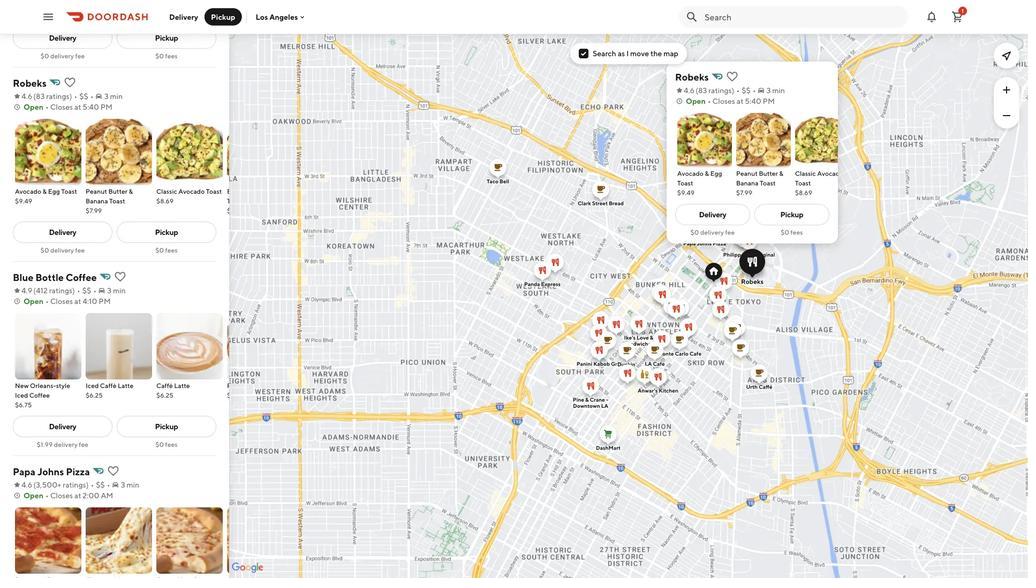 Task type: locate. For each thing, give the bounding box(es) containing it.
$7.99
[[736, 189, 752, 196], [86, 207, 102, 214]]

open • closes at 5:40 pm inside the map region
[[686, 97, 775, 105]]

0 horizontal spatial latte
[[118, 382, 134, 389]]

delivery
[[169, 12, 198, 21], [49, 33, 76, 42], [699, 210, 726, 219], [49, 228, 76, 237], [49, 422, 76, 431]]

3 min inside the map region
[[767, 86, 785, 95]]

ratings inside the map region
[[709, 86, 732, 95]]

caffè latte image
[[156, 313, 223, 380]]

delivery inside the map region
[[699, 210, 726, 219]]

1 vertical spatial click to add this store to your saved list image
[[114, 270, 127, 283]]

( inside the map region
[[696, 86, 698, 95]]

ratings for peanut butter & banana toast image to the left
[[46, 92, 69, 101]]

( 3,500+ ratings )
[[33, 481, 89, 489]]

delivery
[[50, 52, 74, 59], [700, 229, 724, 236], [50, 246, 74, 254], [54, 441, 78, 448]]

coffee down orleans-
[[29, 391, 50, 399]]

0 horizontal spatial click to add this store to your saved list image
[[63, 76, 76, 89]]

3 min for blue bottle coffee's click to add this store to your saved list icon
[[107, 286, 126, 295]]

fee for pickup link corresponding to the iced caffè latte image
[[79, 441, 88, 448]]

pine & crane - downtown la
[[573, 397, 608, 409], [573, 397, 608, 409]]

$0 delivery fee inside the map region
[[691, 229, 735, 236]]

click to add this store to your saved list image for papa johns pizza
[[107, 465, 120, 478]]

banana
[[736, 179, 759, 187], [86, 197, 108, 205]]

caffè down caffè latte image
[[156, 382, 173, 389]]

0 vertical spatial peanut
[[736, 170, 758, 177]]

1 horizontal spatial egg
[[710, 170, 722, 177]]

0 horizontal spatial $9.49
[[15, 197, 32, 205]]

0 horizontal spatial click to add this store to your saved list image
[[107, 465, 120, 478]]

1 horizontal spatial avocado & egg toast image
[[677, 113, 732, 168]]

cheesesticks image
[[86, 508, 152, 574]]

$6.25 inside caffè latte $6.25
[[156, 391, 173, 399]]

toast inside everything avocado toast $8.69
[[227, 197, 243, 205]]

anwar's
[[638, 388, 658, 394], [638, 388, 658, 394]]

0 horizontal spatial $6.25
[[86, 391, 103, 399]]

1 horizontal spatial 5:40
[[745, 97, 761, 105]]

iced inside iced caffè latte $6.25
[[86, 382, 99, 389]]

papa
[[683, 240, 696, 247], [683, 240, 696, 247], [13, 466, 35, 477]]

1 horizontal spatial $6.25
[[156, 391, 173, 399]]

0 vertical spatial $7.99
[[736, 189, 752, 196]]

avocado & egg toast image inside the map region
[[677, 113, 732, 168]]

1 horizontal spatial coffee
[[66, 272, 97, 283]]

$8.69 inside the map region
[[795, 189, 812, 196]]

4.6
[[684, 86, 695, 95], [21, 92, 32, 101], [21, 481, 32, 489]]

peanut for peanut butter & banana toast image to the left
[[86, 187, 107, 195]]

fee for pickup link related to peanut butter & banana toast image to the left
[[75, 246, 85, 254]]

( 83 ratings )
[[696, 86, 734, 95], [33, 92, 72, 101]]

$9.49 for rightmost peanut butter & banana toast image
[[677, 189, 695, 196]]

latte
[[118, 382, 134, 389], [174, 382, 190, 389]]

open
[[686, 97, 706, 105], [24, 103, 43, 111], [24, 297, 43, 306], [24, 491, 43, 500]]

open menu image
[[42, 10, 55, 23]]

0 vertical spatial banana
[[736, 179, 759, 187]]

express
[[541, 281, 561, 287], [541, 281, 561, 287]]

caffè down the iced caffè latte image
[[100, 382, 117, 389]]

caffè latte $6.25
[[156, 382, 190, 399]]

butter for rightmost peanut butter & banana toast image
[[759, 170, 778, 177]]

at inside the map region
[[737, 97, 744, 105]]

( 83 ratings ) inside the map region
[[696, 86, 734, 95]]

classic
[[795, 170, 816, 177], [156, 187, 177, 195]]

$6.25 inside iced caffè latte $6.25
[[86, 391, 103, 399]]

2 vertical spatial $8.69
[[227, 207, 244, 214]]

coffee inside new orleans-style iced coffee $6.75
[[29, 391, 50, 399]]

egg
[[710, 170, 722, 177], [48, 187, 60, 195]]

0 vertical spatial egg
[[710, 170, 722, 177]]

3 min for click to add this store to your saved list image corresponding to papa johns pizza
[[121, 481, 139, 489]]

fees for classic avocado toast image for rightmost peanut butter & banana toast image
[[791, 229, 803, 236]]

0 vertical spatial click to add this store to your saved list image
[[726, 70, 739, 83]]

downtown
[[573, 403, 600, 409], [573, 403, 600, 409]]

$1.99 delivery fee
[[37, 441, 88, 448]]

0 horizontal spatial peanut butter & banana toast $7.99
[[86, 187, 133, 214]]

bread
[[609, 200, 624, 206], [609, 200, 624, 206]]

0 vertical spatial $9.49
[[677, 189, 695, 196]]

new orleans-style iced coffee image
[[15, 313, 81, 380]]

1 vertical spatial classic
[[156, 187, 177, 195]]

1 horizontal spatial ( 83 ratings )
[[696, 86, 734, 95]]

( 83 ratings ) for peanut butter & banana toast image to the left
[[33, 92, 72, 101]]

classic avocado toast image
[[795, 113, 850, 168], [156, 119, 223, 185]]

peanut for rightmost peanut butter & banana toast image
[[736, 170, 758, 177]]

0 horizontal spatial classic
[[156, 187, 177, 195]]

83 inside the map region
[[698, 86, 707, 95]]

0 vertical spatial $0 delivery fee
[[41, 52, 85, 59]]

butter for peanut butter & banana toast image to the left
[[108, 187, 127, 195]]

open for the new orleans-style iced coffee image
[[24, 297, 43, 306]]

0 vertical spatial $8.69
[[795, 189, 812, 196]]

0 horizontal spatial classic avocado toast $8.69
[[156, 187, 222, 205]]

5:40
[[745, 97, 761, 105], [83, 103, 99, 111]]

1 vertical spatial $0 delivery fee
[[691, 229, 735, 236]]

classic avocado toast $8.69 inside the map region
[[795, 170, 844, 196]]

caffè inside caffè latte $6.25
[[156, 382, 173, 389]]

zoom in image
[[1000, 84, 1013, 96]]

1 $6.25 from the left
[[86, 391, 103, 399]]

0 vertical spatial butter
[[759, 170, 778, 177]]

delivery for pickup link related to peanut butter & banana toast image to the left
[[50, 246, 74, 254]]

0 horizontal spatial banana
[[86, 197, 108, 205]]

0 horizontal spatial avocado & egg toast image
[[15, 119, 81, 185]]

crane
[[590, 397, 605, 403], [590, 397, 605, 403]]

peanut
[[736, 170, 758, 177], [86, 187, 107, 195]]

1 horizontal spatial latte
[[174, 382, 190, 389]]

monte carlo cafe
[[658, 351, 702, 357], [658, 351, 702, 357]]

( 412 ratings )
[[33, 286, 75, 295]]

0 horizontal spatial $8.69
[[156, 197, 174, 205]]

0 horizontal spatial egg
[[48, 187, 60, 195]]

0 horizontal spatial 83
[[36, 92, 45, 101]]

2:00
[[83, 491, 99, 500]]

papa johns pizza philippe the original
[[683, 240, 775, 258], [683, 240, 775, 258]]

3
[[767, 86, 771, 95], [104, 92, 109, 101], [107, 286, 111, 295], [121, 481, 125, 489]]

recenter the map image
[[1000, 49, 1013, 62]]

(
[[696, 86, 698, 95], [33, 92, 36, 101], [33, 286, 36, 295], [33, 481, 36, 489]]

3 min
[[767, 86, 785, 95], [104, 92, 123, 101], [107, 286, 126, 295], [121, 481, 139, 489]]

&
[[705, 170, 709, 177], [779, 170, 784, 177], [43, 187, 47, 195], [129, 187, 133, 195], [650, 335, 653, 341], [650, 335, 653, 341], [585, 397, 589, 403], [585, 397, 589, 403]]

3,500+
[[36, 481, 61, 489]]

la
[[645, 361, 652, 367], [645, 361, 652, 367], [601, 403, 608, 409], [601, 403, 608, 409]]

open • closes at 5:40 pm for rightmost peanut butter & banana toast image
[[686, 97, 775, 105]]

chocolat
[[250, 382, 277, 389]]

1 horizontal spatial classic
[[795, 170, 816, 177]]

latte down the iced caffè latte image
[[118, 382, 134, 389]]

1 horizontal spatial butter
[[759, 170, 778, 177]]

delivery link for rightmost peanut butter & banana toast image
[[675, 204, 750, 225]]

1 vertical spatial egg
[[48, 187, 60, 195]]

dashmart
[[596, 445, 621, 451], [596, 445, 621, 451]]

fees inside the map region
[[791, 229, 803, 236]]

classic avocado toast $8.69
[[795, 170, 844, 196], [156, 187, 222, 205]]

$8.69
[[795, 189, 812, 196], [156, 197, 174, 205], [227, 207, 244, 214]]

fees
[[165, 52, 178, 59], [791, 229, 803, 236], [165, 246, 178, 254], [165, 441, 178, 448]]

1 horizontal spatial click to add this store to your saved list image
[[114, 270, 127, 283]]

0 horizontal spatial $7.99
[[86, 207, 102, 214]]

3 min for click to add this store to your saved list icon related to robeks
[[104, 92, 123, 101]]

closes
[[713, 97, 735, 105], [50, 103, 73, 111], [50, 297, 73, 306], [50, 491, 73, 500]]

1 vertical spatial iced
[[15, 391, 28, 399]]

avocado & egg toast image for peanut butter & banana toast image to the left
[[15, 119, 81, 185]]

i
[[627, 49, 629, 58]]

1 horizontal spatial peanut butter & banana toast $7.99
[[736, 170, 784, 196]]

urth caffé
[[746, 384, 772, 390], [746, 384, 772, 390]]

1 vertical spatial coffee
[[29, 391, 50, 399]]

0 horizontal spatial peanut butter & banana toast image
[[86, 119, 152, 185]]

0 horizontal spatial ( 83 ratings )
[[33, 92, 72, 101]]

map region
[[214, 25, 1028, 578]]

0 horizontal spatial iced
[[15, 391, 28, 399]]

peanut inside the map region
[[736, 170, 758, 177]]

2 $6.25 from the left
[[156, 391, 173, 399]]

1 vertical spatial click to add this store to your saved list image
[[107, 465, 120, 478]]

1 vertical spatial $9.49
[[15, 197, 32, 205]]

banana inside the map region
[[736, 179, 759, 187]]

coffee up '4:10'
[[66, 272, 97, 283]]

street
[[592, 200, 608, 206], [592, 200, 608, 206]]

delivery for pickup link corresponding to the iced caffè latte image
[[54, 441, 78, 448]]

0 horizontal spatial butter
[[108, 187, 127, 195]]

iced down new
[[15, 391, 28, 399]]

1 latte from the left
[[118, 382, 134, 389]]

blue bottle coffee
[[13, 272, 97, 283]]

egg for "avocado & egg toast" image in the map region
[[710, 170, 722, 177]]

1 horizontal spatial banana
[[736, 179, 759, 187]]

1 horizontal spatial 83
[[698, 86, 707, 95]]

0 horizontal spatial peanut
[[86, 187, 107, 195]]

$0 fees for classic avocado toast image corresponding to peanut butter & banana toast image to the left
[[155, 246, 178, 254]]

clark
[[578, 200, 591, 206], [578, 200, 591, 206]]

egg inside the map region
[[710, 170, 722, 177]]

butter inside the map region
[[759, 170, 778, 177]]

$1.99
[[37, 441, 53, 448]]

search
[[593, 49, 616, 58]]

avocado & egg toast image
[[677, 113, 732, 168], [15, 119, 81, 185]]

create your own pizza image
[[156, 508, 223, 574]]

notification bell image
[[925, 10, 938, 23]]

•
[[737, 86, 740, 95], [753, 86, 756, 95], [74, 92, 77, 101], [90, 92, 94, 101], [708, 97, 711, 105], [45, 103, 49, 111], [77, 286, 80, 295], [93, 286, 96, 295], [45, 297, 49, 306], [91, 481, 94, 489], [107, 481, 110, 489], [45, 491, 49, 500]]

taco
[[487, 178, 498, 184], [487, 178, 498, 184]]

fee inside the map region
[[725, 229, 735, 236]]

everything avocado toast $8.69
[[227, 187, 287, 214]]

$0 delivery fee
[[41, 52, 85, 59], [691, 229, 735, 236], [41, 246, 85, 254]]

blue
[[13, 272, 33, 283]]

)
[[732, 86, 734, 95], [69, 92, 72, 101], [72, 286, 75, 295], [86, 481, 89, 489]]

avocado
[[677, 170, 704, 177], [817, 170, 844, 177], [15, 187, 41, 195], [178, 187, 205, 195], [261, 187, 287, 195]]

$7.99 inside the map region
[[736, 189, 752, 196]]

taco bell
[[487, 178, 509, 184], [487, 178, 509, 184]]

peanut butter & banana toast image
[[736, 113, 791, 168], [86, 119, 152, 185]]

robeks
[[675, 71, 709, 83], [13, 77, 46, 89], [741, 278, 764, 285], [741, 278, 764, 285]]

peanut butter & banana toast $7.99 inside the map region
[[736, 170, 784, 196]]

0 vertical spatial click to add this store to your saved list image
[[63, 76, 76, 89]]

1 vertical spatial $8.69
[[156, 197, 174, 205]]

1 items, open order cart image
[[951, 10, 964, 23]]

pickup button
[[205, 8, 242, 25]]

click to add this store to your saved list image for robeks
[[63, 76, 76, 89]]

grill
[[611, 361, 622, 367], [611, 361, 622, 367]]

caffè
[[100, 382, 117, 389], [156, 382, 173, 389]]

avocado & egg toast $9.49 inside the map region
[[677, 170, 722, 196]]

) inside the map region
[[732, 86, 734, 95]]

iced right style
[[86, 382, 99, 389]]

2 vertical spatial $0 delivery fee
[[41, 246, 85, 254]]

( for rightmost peanut butter & banana toast image
[[696, 86, 698, 95]]

delivery link
[[13, 27, 112, 49], [675, 204, 750, 225], [13, 222, 112, 243], [13, 416, 112, 438]]

latte down caffè latte image
[[174, 382, 190, 389]]

1 horizontal spatial classic avocado toast $8.69
[[795, 170, 844, 196]]

delivery button
[[163, 8, 205, 25]]

love
[[637, 335, 649, 341], [637, 335, 649, 341]]

delivery inside button
[[169, 12, 198, 21]]

1 horizontal spatial $8.69
[[227, 207, 244, 214]]

0 vertical spatial iced
[[86, 382, 99, 389]]

1 horizontal spatial $9.49
[[677, 189, 695, 196]]

1 vertical spatial $7.99
[[86, 207, 102, 214]]

at for "avocado & egg toast" image in the map region
[[737, 97, 744, 105]]

delivery for pickup link corresponding to rightmost peanut butter & banana toast image
[[700, 229, 724, 236]]

1 horizontal spatial avocado & egg toast $9.49
[[677, 170, 722, 196]]

open inside the map region
[[686, 97, 706, 105]]

average rating of 4.6 out of 5 element
[[675, 85, 695, 96], [13, 91, 32, 102], [13, 480, 32, 491]]

1 caffè from the left
[[100, 382, 117, 389]]

ike's
[[624, 335, 636, 341], [624, 335, 636, 341]]

2 caffè from the left
[[156, 382, 173, 389]]

la cafe
[[645, 361, 665, 367], [645, 361, 665, 367]]

cafe
[[690, 351, 702, 357], [690, 351, 702, 357], [653, 361, 665, 367], [653, 361, 665, 367]]

pm for pain au chocolat
[[99, 297, 111, 306]]

toast
[[677, 179, 693, 187], [760, 179, 776, 187], [795, 179, 811, 187], [61, 187, 77, 195], [206, 187, 222, 195], [109, 197, 125, 205], [227, 197, 243, 205]]

$9.49 inside the map region
[[677, 189, 695, 196]]

delivery link for the iced caffè latte image
[[13, 416, 112, 438]]

0 vertical spatial coffee
[[66, 272, 97, 283]]

delivery for click to add this store to your saved list icon related to robeks
[[49, 228, 76, 237]]

$$
[[742, 86, 751, 95], [79, 92, 88, 101], [82, 286, 91, 295], [96, 481, 105, 489]]

1 horizontal spatial peanut
[[736, 170, 758, 177]]

bell
[[500, 178, 509, 184], [500, 178, 509, 184]]

1 horizontal spatial iced
[[86, 382, 99, 389]]

$0 fees inside the map region
[[781, 229, 803, 236]]

3 min for robeks click to add this store to your saved list image
[[767, 86, 785, 95]]

0 horizontal spatial open • closes at 5:40 pm
[[24, 103, 113, 111]]

urth
[[746, 384, 758, 390], [746, 384, 758, 390]]

0 horizontal spatial caffè
[[100, 382, 117, 389]]

pain
[[227, 382, 240, 389]]

avocado & egg toast $9.49
[[677, 170, 722, 196], [15, 187, 77, 205]]

open • closes at 5:40 pm
[[686, 97, 775, 105], [24, 103, 113, 111]]

1 vertical spatial butter
[[108, 187, 127, 195]]

fees for caffè latte image
[[165, 441, 178, 448]]

classic avocado toast $8.69 for pickup link related to peanut butter & banana toast image to the left
[[156, 187, 222, 205]]

1 vertical spatial banana
[[86, 197, 108, 205]]

closes inside the map region
[[713, 97, 735, 105]]

new orleans-style iced coffee $6.75
[[15, 382, 70, 409]]

pickup link for peanut butter & banana toast image to the left
[[117, 222, 216, 243]]

1 vertical spatial peanut
[[86, 187, 107, 195]]

1 horizontal spatial click to add this store to your saved list image
[[726, 70, 739, 83]]

pm inside the map region
[[763, 97, 775, 105]]

peanut butter & banana toast $7.99 for pickup link related to peanut butter & banana toast image to the left
[[86, 187, 133, 214]]

0 horizontal spatial coffee
[[29, 391, 50, 399]]

1 horizontal spatial open • closes at 5:40 pm
[[686, 97, 775, 105]]

click to add this store to your saved list image
[[63, 76, 76, 89], [114, 270, 127, 283]]

coffee
[[66, 272, 97, 283], [29, 391, 50, 399]]

4.9
[[21, 286, 32, 295]]

( for the iced caffè latte image
[[33, 286, 36, 295]]

2 horizontal spatial $8.69
[[795, 189, 812, 196]]

banana for rightmost peanut butter & banana toast image
[[736, 179, 759, 187]]

3 inside the map region
[[767, 86, 771, 95]]

-
[[606, 397, 608, 403], [606, 397, 608, 403]]

pm
[[763, 97, 775, 105], [100, 103, 113, 111], [99, 297, 111, 306]]

dunkin'
[[617, 361, 637, 368], [617, 361, 637, 368]]

butter
[[759, 170, 778, 177], [108, 187, 127, 195]]

carlo
[[675, 351, 689, 357], [675, 351, 689, 357]]

map
[[664, 49, 678, 58]]

click to add this store to your saved list image
[[726, 70, 739, 83], [107, 465, 120, 478]]

min inside the map region
[[772, 86, 785, 95]]

1 horizontal spatial caffè
[[156, 382, 173, 389]]

$0
[[41, 52, 49, 59], [155, 52, 164, 59], [691, 229, 699, 236], [781, 229, 789, 236], [41, 246, 49, 254], [155, 246, 164, 254], [155, 441, 164, 448]]

at
[[737, 97, 744, 105], [74, 103, 81, 111], [74, 297, 81, 306], [74, 491, 81, 500]]

banana for peanut butter & banana toast image to the left
[[86, 197, 108, 205]]

0 vertical spatial classic
[[795, 170, 816, 177]]

ratings
[[709, 86, 732, 95], [46, 92, 69, 101], [49, 286, 72, 295], [63, 481, 86, 489]]

1 horizontal spatial classic avocado toast image
[[795, 113, 850, 168]]

panini kabob grill
[[577, 361, 622, 367], [577, 361, 622, 367]]

2 latte from the left
[[174, 382, 190, 389]]

delivery inside the map region
[[700, 229, 724, 236]]

kabob
[[593, 361, 610, 367], [593, 361, 610, 367]]

0 horizontal spatial classic avocado toast image
[[156, 119, 223, 185]]

au
[[241, 382, 249, 389]]

fee
[[75, 52, 85, 59], [725, 229, 735, 236], [75, 246, 85, 254], [79, 441, 88, 448]]

min
[[772, 86, 785, 95], [110, 92, 123, 101], [113, 286, 126, 295], [127, 481, 139, 489]]

pickup inside button
[[211, 12, 235, 21]]

( 83 ratings ) for rightmost peanut butter & banana toast image
[[696, 86, 734, 95]]

1 horizontal spatial $7.99
[[736, 189, 752, 196]]

delivery link inside the map region
[[675, 204, 750, 225]]

Store search: begin typing to search for stores available on DoorDash text field
[[705, 11, 902, 23]]



Task type: describe. For each thing, give the bounding box(es) containing it.
papa johns pizza
[[13, 466, 90, 477]]

pickup link for rightmost peanut butter & banana toast image
[[754, 204, 829, 225]]

as
[[618, 49, 625, 58]]

caffè inside iced caffè latte $6.25
[[100, 382, 117, 389]]

powered by google image
[[232, 563, 263, 574]]

pepperoni pizza image
[[15, 508, 81, 574]]

latte inside caffè latte $6.25
[[174, 382, 190, 389]]

( for the cheesesticks image
[[33, 481, 36, 489]]

open for "avocado & egg toast" image in the map region
[[686, 97, 706, 105]]

open • closes at 4:10 pm
[[24, 297, 111, 306]]

ratings for rightmost peanut butter & banana toast image
[[709, 86, 732, 95]]

$7.99 for pickup link corresponding to rightmost peanut butter & banana toast image
[[736, 189, 752, 196]]

$8.69 for rightmost peanut butter & banana toast image
[[795, 189, 812, 196]]

everything
[[227, 187, 259, 195]]

$6.00
[[227, 391, 246, 399]]

at for peanut butter & banana toast image to the left "avocado & egg toast" image
[[74, 103, 81, 111]]

zoom out image
[[1000, 109, 1013, 122]]

$0 delivery fee for peanut butter & banana toast image to the left
[[41, 246, 85, 254]]

$8.69 inside everything avocado toast $8.69
[[227, 207, 244, 214]]

angeles
[[269, 12, 298, 21]]

$8.69 for peanut butter & banana toast image to the left
[[156, 197, 174, 205]]

am
[[101, 491, 113, 500]]

$0 delivery fee for rightmost peanut butter & banana toast image
[[691, 229, 735, 236]]

pm for everything avocado toast
[[100, 103, 113, 111]]

classic avocado toast image for peanut butter & banana toast image to the left
[[156, 119, 223, 185]]

delivery link for peanut butter & banana toast image to the left
[[13, 222, 112, 243]]

fees for classic avocado toast image corresponding to peanut butter & banana toast image to the left
[[165, 246, 178, 254]]

fee for pickup link corresponding to rightmost peanut butter & banana toast image
[[725, 229, 735, 236]]

1
[[962, 8, 964, 14]]

ratings for the iced caffè latte image
[[49, 286, 72, 295]]

4:10
[[83, 297, 97, 306]]

search as i move the map
[[593, 49, 678, 58]]

1 horizontal spatial peanut butter & banana toast image
[[736, 113, 791, 168]]

style
[[56, 382, 70, 389]]

4.6 inside 'element'
[[684, 86, 695, 95]]

$7.99 for pickup link related to peanut butter & banana toast image to the left
[[86, 207, 102, 214]]

$0 fees for classic avocado toast image for rightmost peanut butter & banana toast image
[[781, 229, 803, 236]]

1 button
[[947, 6, 968, 28]]

0 horizontal spatial avocado & egg toast $9.49
[[15, 187, 77, 205]]

average rating of 4.9 out of 5 element
[[13, 285, 32, 296]]

0 horizontal spatial 5:40
[[83, 103, 99, 111]]

los
[[256, 12, 268, 21]]

average rating of 4.6 out of 5 element inside the map region
[[675, 85, 695, 96]]

$0 fees for caffè latte image
[[155, 441, 178, 448]]

los angeles
[[256, 12, 298, 21]]

$$ inside the map region
[[742, 86, 751, 95]]

open for peanut butter & banana toast image to the left "avocado & egg toast" image
[[24, 103, 43, 111]]

click to add this store to your saved list image for robeks
[[726, 70, 739, 83]]

click to add this store to your saved list image for blue bottle coffee
[[114, 270, 127, 283]]

avocado inside everything avocado toast $8.69
[[261, 187, 287, 195]]

classic avocado toast $8.69 for pickup link corresponding to rightmost peanut butter & banana toast image
[[795, 170, 844, 196]]

5:40 inside the map region
[[745, 97, 761, 105]]

$6.75
[[15, 401, 32, 409]]

ratings for the cheesesticks image
[[63, 481, 86, 489]]

pickup inside the map region
[[780, 210, 803, 219]]

open for the pepperoni pizza image on the left of page
[[24, 491, 43, 500]]

at for the pepperoni pizza image on the left of page
[[74, 491, 81, 500]]

412
[[36, 286, 48, 295]]

at for the new orleans-style iced coffee image
[[74, 297, 81, 306]]

latte inside iced caffè latte $6.25
[[118, 382, 134, 389]]

iced caffè latte $6.25
[[86, 382, 134, 399]]

delivery for robeks click to add this store to your saved list image
[[699, 210, 726, 219]]

orleans-
[[30, 382, 56, 389]]

iced caffè latte image
[[86, 313, 152, 380]]

• $$ inside the map region
[[737, 86, 751, 95]]

new
[[15, 382, 29, 389]]

delivery for blue bottle coffee's click to add this store to your saved list icon
[[49, 422, 76, 431]]

open • closes at 5:40 pm for peanut butter & banana toast image to the left
[[24, 103, 113, 111]]

iced inside new orleans-style iced coffee $6.75
[[15, 391, 28, 399]]

pain au chocolat $6.00
[[227, 382, 277, 399]]

pickup link for the iced caffè latte image
[[117, 416, 216, 438]]

bottle
[[35, 272, 64, 283]]

avocado & egg toast image for rightmost peanut butter & banana toast image
[[677, 113, 732, 168]]

egg for peanut butter & banana toast image to the left "avocado & egg toast" image
[[48, 187, 60, 195]]

Search as I move the map checkbox
[[579, 49, 589, 58]]

classic inside the map region
[[795, 170, 816, 177]]

$9.49 for peanut butter & banana toast image to the left
[[15, 197, 32, 205]]

peanut butter & banana toast $7.99 for pickup link corresponding to rightmost peanut butter & banana toast image
[[736, 170, 784, 196]]

los angeles button
[[256, 12, 306, 21]]

classic avocado toast image for rightmost peanut butter & banana toast image
[[795, 113, 850, 168]]

open • closes at 2:00 am
[[24, 491, 113, 500]]

( for peanut butter & banana toast image to the left
[[33, 92, 36, 101]]

move
[[630, 49, 649, 58]]



Task type: vqa. For each thing, say whether or not it's contained in the screenshot.
3 min associated with Click to add this store to your saved list icon for Papa Johns Pizza
yes



